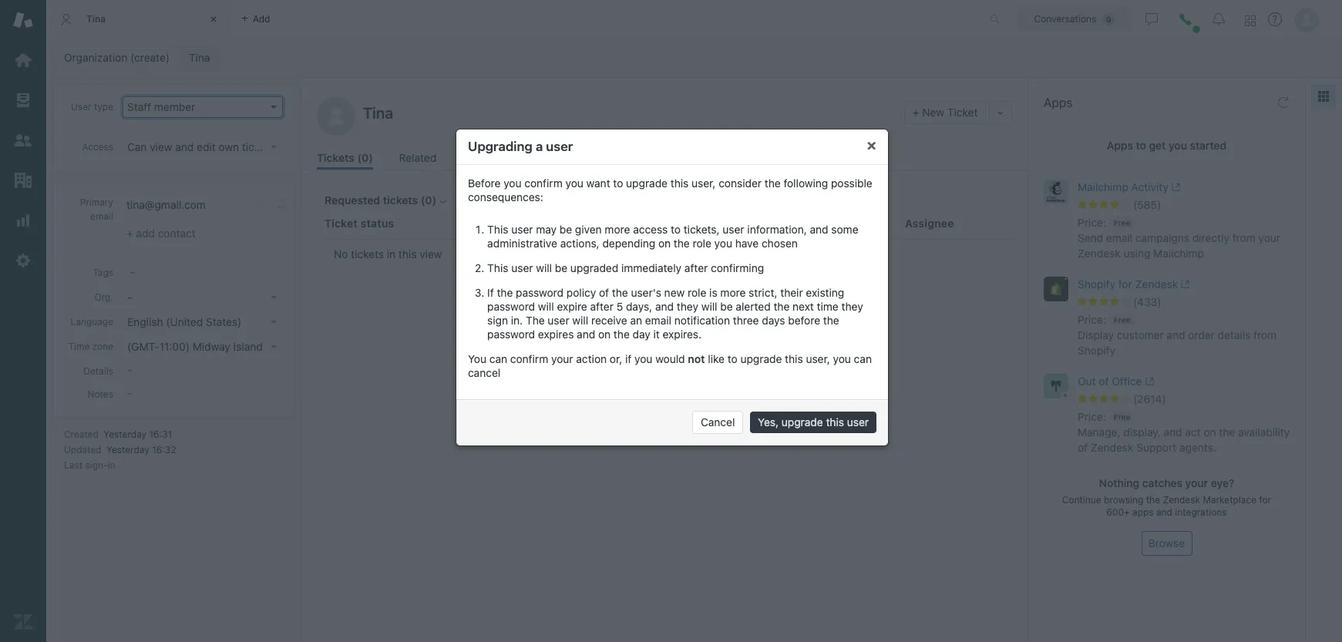 Task type: locate. For each thing, give the bounding box(es) containing it.
access
[[633, 223, 668, 236]]

assignee
[[906, 217, 955, 230]]

upgrade right yes, at the bottom of the page
[[782, 415, 823, 428]]

close image
[[206, 12, 221, 27]]

1 horizontal spatial email
[[645, 314, 671, 327]]

1 horizontal spatial of
[[1078, 441, 1088, 454]]

1 horizontal spatial user,
[[806, 352, 830, 365]]

subject
[[502, 217, 543, 230]]

0 horizontal spatial of
[[599, 286, 609, 299]]

on down receive on the left
[[598, 327, 611, 341]]

0 horizontal spatial apps
[[1044, 96, 1073, 110]]

from inside price: free send email campaigns directly from your zendesk using mailchimp
[[1233, 231, 1256, 245]]

0 vertical spatial on
[[658, 236, 671, 250]]

0 vertical spatial mailchimp
[[1078, 180, 1129, 194]]

0 horizontal spatial (0)
[[358, 151, 373, 164]]

mailchimp
[[1078, 180, 1129, 194], [1154, 247, 1205, 260]]

tickets right the no
[[351, 248, 384, 261]]

2 this from the top
[[487, 261, 508, 274]]

0 horizontal spatial after
[[590, 300, 614, 313]]

0 vertical spatial from
[[1233, 231, 1256, 245]]

to right want
[[613, 176, 623, 189]]

mailchimp down campaigns
[[1154, 247, 1205, 260]]

(opens in a new tab) image inside the out of office link
[[1143, 377, 1155, 387]]

your left eye?
[[1186, 477, 1209, 490]]

a
[[536, 138, 543, 154]]

tickets right own
[[242, 140, 275, 153]]

actions,
[[560, 236, 599, 250]]

tickets up the status
[[383, 194, 418, 207]]

view
[[150, 140, 172, 153], [420, 248, 442, 261]]

1 vertical spatial mailchimp
[[1154, 247, 1205, 260]]

1 vertical spatial +
[[127, 227, 133, 240]]

three
[[733, 314, 759, 327]]

price: inside price: free send email campaigns directly from your zendesk using mailchimp
[[1078, 216, 1107, 229]]

ticket right new
[[948, 106, 978, 119]]

price: free display customer and order details from shopify
[[1078, 313, 1277, 357]]

you left have
[[714, 236, 732, 250]]

ticket status
[[325, 217, 394, 230]]

2 vertical spatial upgrade
[[782, 415, 823, 428]]

shopify down display
[[1078, 344, 1116, 357]]

0 vertical spatial upgrade
[[626, 176, 668, 189]]

view right the can
[[150, 140, 172, 153]]

0 vertical spatial apps
[[1044, 96, 1073, 110]]

and left some
[[810, 223, 829, 236]]

customers image
[[13, 130, 33, 150]]

- button
[[123, 287, 283, 309]]

view inside button
[[150, 140, 172, 153]]

arrow down image inside (gmt-11:00) midway island button
[[271, 346, 277, 349]]

arrow down image inside english (united states) button
[[271, 321, 277, 324]]

reporting image
[[13, 211, 33, 231]]

more up depending
[[605, 223, 630, 236]]

email
[[90, 211, 113, 222], [1107, 231, 1133, 245], [645, 314, 671, 327]]

an
[[630, 314, 642, 327]]

1 vertical spatial shopify
[[1078, 344, 1116, 357]]

and left order
[[1167, 329, 1186, 342]]

and inside the price: free display customer and order details from shopify
[[1167, 329, 1186, 342]]

yesterday
[[104, 429, 147, 440], [106, 444, 149, 456]]

+ left new
[[913, 106, 920, 119]]

1 vertical spatial of
[[1099, 375, 1110, 388]]

1 horizontal spatial mailchimp
[[1154, 247, 1205, 260]]

price: for manage,
[[1078, 410, 1107, 423]]

price: inside price: free manage, display, and act on the availability of zendesk support agents.
[[1078, 410, 1107, 423]]

they right time
[[842, 300, 863, 313]]

upgrade inside like to upgrade this user, you can cancel
[[741, 352, 782, 365]]

16:32
[[152, 444, 176, 456]]

their
[[780, 286, 803, 299]]

updated down 'created'
[[64, 444, 102, 456]]

1 vertical spatial tickets
[[383, 194, 418, 207]]

arrow down image right island
[[271, 346, 277, 349]]

free inside the price: free display customer and order details from shopify
[[1114, 315, 1131, 325]]

edit
[[197, 140, 216, 153]]

apps for apps to get you started
[[1107, 139, 1134, 152]]

0 vertical spatial in
[[387, 248, 396, 261]]

1 vertical spatial in
[[108, 460, 115, 471]]

eye?
[[1212, 477, 1235, 490]]

free inside price: free manage, display, and act on the availability of zendesk support agents.
[[1114, 413, 1131, 422]]

zendesk inside price: free manage, display, and act on the availability of zendesk support agents.
[[1091, 441, 1134, 454]]

this inside like to upgrade this user, you can cancel
[[785, 352, 803, 365]]

2 arrow down image from the top
[[271, 296, 277, 299]]

confirm for can
[[510, 352, 548, 365]]

1 horizontal spatial (0)
[[421, 194, 437, 207]]

2 horizontal spatial on
[[1204, 426, 1217, 439]]

1 arrow down image from the top
[[271, 106, 277, 109]]

user inside if the password policy of the user's new role is more strict, their existing password will expire after 5 days, and they will be alerted the next time they sign in. the user will receive an email notification three days before the password expires and on the day it expires.
[[548, 314, 569, 327]]

and down new at top
[[655, 300, 674, 313]]

like to upgrade this user, you can cancel
[[468, 352, 872, 379]]

0 vertical spatial for
[[1119, 278, 1133, 291]]

upgrade inside button
[[782, 415, 823, 428]]

(opens in a new tab) image up (2614)
[[1143, 377, 1155, 387]]

nothing catches your eye? continue browsing the zendesk marketplace for 600+ apps and integrations
[[1063, 477, 1272, 518]]

if
[[487, 286, 494, 299]]

mailchimp activity
[[1078, 180, 1169, 194]]

will down administrative
[[536, 261, 552, 274]]

of right policy at the left top of the page
[[599, 286, 609, 299]]

related
[[399, 151, 437, 164]]

sign
[[487, 314, 508, 327]]

2 free from the top
[[1114, 315, 1131, 325]]

created yesterday 16:31 updated yesterday 16:32 last sign-in
[[64, 429, 176, 471]]

your inside price: free send email campaigns directly from your zendesk using mailchimp
[[1259, 231, 1281, 245]]

user inside yes, upgrade this user button
[[847, 415, 869, 428]]

0 vertical spatial user,
[[692, 176, 716, 189]]

zendesk down manage,
[[1091, 441, 1134, 454]]

2 vertical spatial (opens in a new tab) image
[[1143, 377, 1155, 387]]

1 horizontal spatial on
[[658, 236, 671, 250]]

0 vertical spatial free
[[1114, 218, 1131, 228]]

or,
[[610, 352, 622, 365]]

1 vertical spatial requested
[[597, 217, 654, 230]]

0 horizontal spatial email
[[90, 211, 113, 222]]

of
[[599, 286, 609, 299], [1099, 375, 1110, 388], [1078, 441, 1088, 454]]

None text field
[[359, 101, 899, 124]]

view down the requested tickets (0)
[[420, 248, 442, 261]]

depending
[[602, 236, 655, 250]]

0 vertical spatial requested
[[325, 194, 380, 207]]

primary
[[80, 197, 113, 208]]

they
[[677, 300, 698, 313], [842, 300, 863, 313]]

the right consider
[[765, 176, 781, 189]]

1 vertical spatial more
[[720, 286, 746, 299]]

0 vertical spatial of
[[599, 286, 609, 299]]

1 vertical spatial from
[[1254, 329, 1277, 342]]

free up using
[[1114, 218, 1131, 228]]

arrow down image inside staff member button
[[271, 106, 277, 109]]

(opens in a new tab) image up 4 stars. 585 reviews. element
[[1169, 183, 1181, 192]]

0 horizontal spatial can
[[489, 352, 507, 365]]

be down actions,
[[555, 261, 567, 274]]

arrow down image for member
[[271, 106, 277, 109]]

be
[[559, 223, 572, 236], [555, 261, 567, 274], [720, 300, 733, 313]]

(opens in a new tab) image
[[1169, 183, 1181, 192], [1179, 280, 1191, 289], [1143, 377, 1155, 387]]

zendesk down 'send'
[[1078, 247, 1121, 260]]

+ left add
[[127, 227, 133, 240]]

the up apps
[[1147, 494, 1161, 506]]

0 vertical spatial shopify
[[1078, 278, 1116, 291]]

0 vertical spatial confirm
[[524, 176, 563, 189]]

1 this from the top
[[487, 223, 508, 236]]

for down using
[[1119, 278, 1133, 291]]

0 horizontal spatial +
[[127, 227, 133, 240]]

1 vertical spatial view
[[420, 248, 442, 261]]

1 horizontal spatial apps
[[1107, 139, 1134, 152]]

time
[[68, 341, 90, 353]]

to right 'access'
[[671, 223, 681, 236]]

your right directly
[[1259, 231, 1281, 245]]

and inside this user may be given more access to tickets, user information, and some administrative actions, depending on the role you have chosen
[[810, 223, 829, 236]]

1 vertical spatial be
[[555, 261, 567, 274]]

1 vertical spatial free
[[1114, 315, 1131, 325]]

they down new at top
[[677, 300, 698, 313]]

0 vertical spatial +
[[913, 106, 920, 119]]

+ add contact
[[127, 227, 196, 240]]

this up if
[[487, 261, 508, 274]]

arrow down image inside - button
[[271, 296, 277, 299]]

upgrade down days
[[741, 352, 782, 365]]

states)
[[206, 315, 242, 329]]

1 horizontal spatial view
[[420, 248, 442, 261]]

0 vertical spatial role
[[693, 236, 711, 250]]

4 stars. 585 reviews. element
[[1078, 198, 1297, 212]]

0 vertical spatial (opens in a new tab) image
[[1169, 183, 1181, 192]]

password
[[516, 286, 564, 299], [487, 300, 535, 313], [487, 327, 535, 341]]

confirm inside before you confirm you want to upgrade this user, consider the following possible consequences:
[[524, 176, 563, 189]]

last
[[64, 460, 83, 471]]

notes
[[88, 389, 113, 400]]

using
[[1124, 247, 1151, 260]]

can inside like to upgrade this user, you can cancel
[[854, 352, 872, 365]]

1 horizontal spatial they
[[842, 300, 863, 313]]

yesterday left 16:31
[[104, 429, 147, 440]]

this user will be upgraded immediately after confirming
[[487, 261, 764, 274]]

0 vertical spatial more
[[605, 223, 630, 236]]

zendesk products image
[[1246, 15, 1257, 26]]

1 horizontal spatial after
[[684, 261, 708, 274]]

1 vertical spatial updated
[[64, 444, 102, 456]]

be inside this user may be given more access to tickets, user information, and some administrative actions, depending on the role you have chosen
[[559, 223, 572, 236]]

(0) down related link
[[421, 194, 437, 207]]

you right get
[[1169, 139, 1188, 152]]

security
[[464, 151, 506, 164]]

1 vertical spatial apps
[[1107, 139, 1134, 152]]

your inside nothing catches your eye? continue browsing the zendesk marketplace for 600+ apps and integrations
[[1186, 477, 1209, 490]]

org.
[[94, 292, 113, 303]]

2 vertical spatial tickets
[[351, 248, 384, 261]]

requested for requested tickets (0)
[[325, 194, 380, 207]]

3 arrow down image from the top
[[271, 321, 277, 324]]

related link
[[399, 150, 439, 170]]

0 horizontal spatial requested
[[325, 194, 380, 207]]

2 vertical spatial email
[[645, 314, 671, 327]]

views image
[[13, 90, 33, 110]]

to inside this user may be given more access to tickets, user information, and some administrative actions, depending on the role you have chosen
[[671, 223, 681, 236]]

0 vertical spatial be
[[559, 223, 572, 236]]

you inside like to upgrade this user, you can cancel
[[833, 352, 851, 365]]

grid
[[302, 208, 1028, 643]]

1 horizontal spatial ticket
[[948, 106, 978, 119]]

0 horizontal spatial your
[[551, 352, 573, 365]]

free up display,
[[1114, 413, 1131, 422]]

shopify right the shopify for zendesk image
[[1078, 278, 1116, 291]]

2 price: from the top
[[1078, 313, 1107, 326]]

2 horizontal spatial your
[[1259, 231, 1281, 245]]

zendesk image
[[13, 612, 33, 633]]

arrow down image for 11:00)
[[271, 346, 277, 349]]

arrow down image up arrow down icon
[[271, 106, 277, 109]]

1 horizontal spatial +
[[913, 106, 920, 119]]

tickets inside can view and edit own tickets only button
[[242, 140, 275, 153]]

main element
[[0, 0, 46, 643]]

for right marketplace
[[1260, 494, 1272, 506]]

arrow down image right states)
[[271, 321, 277, 324]]

consequences:
[[468, 190, 543, 203]]

2 vertical spatial be
[[720, 300, 733, 313]]

3 price: from the top
[[1078, 410, 1107, 423]]

+
[[913, 106, 920, 119], [127, 227, 133, 240]]

0 horizontal spatial more
[[605, 223, 630, 236]]

this down before
[[785, 352, 803, 365]]

before you confirm you want to upgrade this user, consider the following possible consequences:
[[468, 176, 873, 203]]

1 vertical spatial user,
[[806, 352, 830, 365]]

zendesk up integrations
[[1163, 494, 1201, 506]]

×
[[867, 135, 877, 153]]

campaigns
[[1136, 231, 1190, 245]]

1 horizontal spatial for
[[1260, 494, 1272, 506]]

upgrading a user
[[468, 138, 573, 154]]

updated up have
[[722, 217, 768, 230]]

free inside price: free send email campaigns directly from your zendesk using mailchimp
[[1114, 218, 1131, 228]]

will up the
[[538, 300, 554, 313]]

password up the
[[516, 286, 564, 299]]

0 vertical spatial email
[[90, 211, 113, 222]]

ticket up the no
[[325, 217, 358, 230]]

confirm
[[524, 176, 563, 189], [510, 352, 548, 365]]

and right apps
[[1157, 507, 1173, 518]]

the down time
[[823, 314, 839, 327]]

the up days
[[774, 300, 790, 313]]

arrow down image
[[271, 146, 277, 149]]

you down time
[[833, 352, 851, 365]]

this inside this user may be given more access to tickets, user information, and some administrative actions, depending on the role you have chosen
[[487, 223, 508, 236]]

days
[[762, 314, 785, 327]]

(opens in a new tab) image inside shopify for zendesk link
[[1179, 280, 1191, 289]]

arrow down image
[[271, 106, 277, 109], [271, 296, 277, 299], [271, 321, 277, 324], [271, 346, 277, 349]]

mailchimp inside price: free send email campaigns directly from your zendesk using mailchimp
[[1154, 247, 1205, 260]]

be right may
[[559, 223, 572, 236]]

free for display,
[[1114, 413, 1131, 422]]

(opens in a new tab) image up 4 stars. 433 reviews. element
[[1179, 280, 1191, 289]]

can
[[489, 352, 507, 365], [854, 352, 872, 365]]

confirm down expires
[[510, 352, 548, 365]]

0 vertical spatial price:
[[1078, 216, 1107, 229]]

english (united states) button
[[123, 312, 283, 333]]

the up 5 in the left of the page
[[612, 286, 628, 299]]

this up tickets,
[[671, 176, 689, 189]]

(gmt-11:00) midway island
[[127, 340, 263, 353]]

tickets
[[242, 140, 275, 153], [383, 194, 418, 207], [351, 248, 384, 261]]

+ for + add contact
[[127, 227, 133, 240]]

this inside before you confirm you want to upgrade this user, consider the following possible consequences:
[[671, 176, 689, 189]]

own
[[219, 140, 239, 153]]

3 free from the top
[[1114, 413, 1131, 422]]

email inside price: free send email campaigns directly from your zendesk using mailchimp
[[1107, 231, 1133, 245]]

you right if
[[635, 352, 652, 365]]

2 vertical spatial price:
[[1078, 410, 1107, 423]]

conversations button
[[1018, 7, 1132, 31]]

manage,
[[1078, 426, 1121, 439]]

in down the status
[[387, 248, 396, 261]]

(opens in a new tab) image inside "mailchimp activity" link
[[1169, 183, 1181, 192]]

user
[[71, 101, 91, 113]]

free
[[1114, 218, 1131, 228], [1114, 315, 1131, 325], [1114, 413, 1131, 422]]

price: free send email campaigns directly from your zendesk using mailchimp
[[1078, 216, 1281, 260]]

this for this user may be given more access to tickets, user information, and some administrative actions, depending on the role you have chosen
[[487, 223, 508, 236]]

0 horizontal spatial on
[[598, 327, 611, 341]]

2 vertical spatial of
[[1078, 441, 1088, 454]]

be left alerted
[[720, 300, 733, 313]]

confirm down settings
[[524, 176, 563, 189]]

and left act
[[1164, 426, 1183, 439]]

midway
[[193, 340, 231, 353]]

2 shopify from the top
[[1078, 344, 1116, 357]]

+ inside button
[[913, 106, 920, 119]]

more right is
[[720, 286, 746, 299]]

price: free manage, display, and act on the availability of zendesk support agents.
[[1078, 410, 1291, 454]]

created
[[64, 429, 99, 440]]

4 arrow down image from the top
[[271, 346, 277, 349]]

requested for requested
[[597, 217, 654, 230]]

1 horizontal spatial requested
[[597, 217, 654, 230]]

island
[[233, 340, 263, 353]]

in.
[[511, 314, 523, 327]]

user, down before
[[806, 352, 830, 365]]

0 vertical spatial ticket
[[948, 106, 978, 119]]

upgrade inside before you confirm you want to upgrade this user, consider the following possible consequences:
[[626, 176, 668, 189]]

0 vertical spatial view
[[150, 140, 172, 153]]

this for this user will be upgraded immediately after confirming
[[487, 261, 508, 274]]

0 horizontal spatial in
[[108, 460, 115, 471]]

arrow down image down - field
[[271, 296, 277, 299]]

1 vertical spatial (opens in a new tab) image
[[1179, 280, 1191, 289]]

2 vertical spatial on
[[1204, 426, 1217, 439]]

from
[[1233, 231, 1256, 245], [1254, 329, 1277, 342]]

mailchimp left activity
[[1078, 180, 1129, 194]]

grid containing ticket status
[[302, 208, 1028, 643]]

the down tickets,
[[674, 236, 690, 250]]

0 horizontal spatial view
[[150, 140, 172, 153]]

(opens in a new tab) image for shopify for zendesk
[[1179, 280, 1191, 289]]

display
[[1078, 329, 1115, 342]]

1 vertical spatial email
[[1107, 231, 1133, 245]]

to right like
[[728, 352, 738, 365]]

email inside primary email
[[90, 211, 113, 222]]

zendesk inside nothing catches your eye? continue browsing the zendesk marketplace for 600+ apps and integrations
[[1163, 494, 1201, 506]]

you
[[1169, 139, 1188, 152], [503, 176, 521, 189], [565, 176, 583, 189], [714, 236, 732, 250], [635, 352, 652, 365], [833, 352, 851, 365]]

+ for + new ticket
[[913, 106, 920, 119]]

1 vertical spatial confirm
[[510, 352, 548, 365]]

and left edit
[[175, 140, 194, 153]]

of right out
[[1099, 375, 1110, 388]]

if the password policy of the user's new role is more strict, their existing password will expire after 5 days, and they will be alerted the next time they sign in. the user will receive an email notification three days before the password expires and on the day it expires.
[[487, 286, 863, 341]]

role down tickets,
[[693, 236, 711, 250]]

your down expires
[[551, 352, 573, 365]]

0 vertical spatial updated
[[722, 217, 768, 230]]

password down in.
[[487, 327, 535, 341]]

role left is
[[688, 286, 706, 299]]

requested up ticket status
[[325, 194, 380, 207]]

0 vertical spatial this
[[487, 223, 508, 236]]

immediately
[[621, 261, 682, 274]]

tina@gmail.com
[[127, 198, 206, 211]]

from right details
[[1254, 329, 1277, 342]]

1 vertical spatial upgrade
[[741, 352, 782, 365]]

following
[[784, 176, 828, 189]]

act
[[1186, 426, 1202, 439]]

after up receive on the left
[[590, 300, 614, 313]]

get
[[1150, 139, 1167, 152]]

price: inside the price: free display customer and order details from shopify
[[1078, 313, 1107, 326]]

in right last
[[108, 460, 115, 471]]

0 horizontal spatial ticket
[[325, 217, 358, 230]]

0 horizontal spatial user,
[[692, 176, 716, 189]]

requested up depending
[[597, 217, 654, 230]]

and inside price: free manage, display, and act on the availability of zendesk support agents.
[[1164, 426, 1183, 439]]

user, inside before you confirm you want to upgrade this user, consider the following possible consequences:
[[692, 176, 716, 189]]

upgrade up 'access'
[[626, 176, 668, 189]]

0 horizontal spatial they
[[677, 300, 698, 313]]

nothing
[[1100, 477, 1140, 490]]

id
[[461, 217, 473, 230]]

0 vertical spatial your
[[1259, 231, 1281, 245]]

1 vertical spatial yesterday
[[106, 444, 149, 456]]

1 vertical spatial your
[[551, 352, 573, 365]]

yesterday up sign-
[[106, 444, 149, 456]]

on down 'access'
[[658, 236, 671, 250]]

this up administrative
[[487, 223, 508, 236]]

1 vertical spatial role
[[688, 286, 706, 299]]

price: up 'send'
[[1078, 216, 1107, 229]]

price: up manage,
[[1078, 410, 1107, 423]]

the
[[765, 176, 781, 189], [674, 236, 690, 250], [497, 286, 513, 299], [612, 286, 628, 299], [774, 300, 790, 313], [823, 314, 839, 327], [614, 327, 630, 341], [1220, 426, 1236, 439], [1147, 494, 1161, 506]]

user's
[[631, 286, 661, 299]]

1 horizontal spatial updated
[[722, 217, 768, 230]]

email up it
[[645, 314, 671, 327]]

1 vertical spatial for
[[1260, 494, 1272, 506]]

2 can from the left
[[854, 352, 872, 365]]

organizations image
[[13, 170, 33, 191]]

this user may be given more access to tickets, user information, and some administrative actions, depending on the role you have chosen
[[487, 223, 859, 250]]

2 horizontal spatial email
[[1107, 231, 1133, 245]]

availability
[[1239, 426, 1291, 439]]

from right directly
[[1233, 231, 1256, 245]]

(0) right tickets
[[358, 151, 373, 164]]

0 vertical spatial tickets
[[242, 140, 275, 153]]

on
[[658, 236, 671, 250], [598, 327, 611, 341], [1204, 426, 1217, 439]]

days,
[[626, 300, 652, 313]]

admin image
[[13, 251, 33, 271]]

1 price: from the top
[[1078, 216, 1107, 229]]

password up in.
[[487, 300, 535, 313]]

1 free from the top
[[1114, 218, 1131, 228]]



Task type: vqa. For each thing, say whether or not it's contained in the screenshot.


Task type: describe. For each thing, give the bounding box(es) containing it.
the inside price: free manage, display, and act on the availability of zendesk support agents.
[[1220, 426, 1236, 439]]

0 vertical spatial password
[[516, 286, 564, 299]]

(united
[[166, 315, 203, 329]]

strict,
[[749, 286, 778, 299]]

shopify for zendesk image
[[1044, 277, 1069, 302]]

can view and edit own tickets only button
[[123, 137, 299, 158]]

contact
[[158, 227, 196, 240]]

user, inside like to upgrade this user, you can cancel
[[806, 352, 830, 365]]

and up you can confirm your action or, if you would not at the bottom
[[577, 327, 595, 341]]

you can confirm your action or, if you would not
[[468, 352, 705, 365]]

1 vertical spatial password
[[487, 300, 535, 313]]

0 horizontal spatial mailchimp
[[1078, 180, 1129, 194]]

yes, upgrade this user
[[758, 415, 869, 428]]

upgrading
[[468, 138, 532, 154]]

(create)
[[130, 51, 170, 64]]

marketplace
[[1204, 494, 1257, 506]]

continue
[[1063, 494, 1102, 506]]

only
[[278, 140, 299, 153]]

you inside this user may be given more access to tickets, user information, and some administrative actions, depending on the role you have chosen
[[714, 236, 732, 250]]

arrow down image for (united
[[271, 321, 277, 324]]

more inside if the password policy of the user's new role is more strict, their existing password will expire after 5 days, and they will be alerted the next time they sign in. the user will receive an email notification three days before the password expires and on the day it expires.
[[720, 286, 746, 299]]

- field
[[124, 263, 283, 280]]

security settings link
[[464, 150, 554, 170]]

price: for send
[[1078, 216, 1107, 229]]

cancel button
[[692, 411, 743, 434]]

apps image
[[1318, 90, 1331, 103]]

activity
[[1132, 180, 1169, 194]]

1 shopify from the top
[[1078, 278, 1116, 291]]

language
[[71, 316, 113, 328]]

600+
[[1107, 507, 1131, 518]]

2 vertical spatial password
[[487, 327, 535, 341]]

role inside if the password policy of the user's new role is more strict, their existing password will expire after 5 days, and they will be alerted the next time they sign in. the user will receive an email notification three days before the password expires and on the day it expires.
[[688, 286, 706, 299]]

0 vertical spatial after
[[684, 261, 708, 274]]

(opens in a new tab) image for out of office
[[1143, 377, 1155, 387]]

agents.
[[1180, 441, 1217, 454]]

0 vertical spatial (0)
[[358, 151, 373, 164]]

role inside this user may be given more access to tickets, user information, and some administrative actions, depending on the role you have chosen
[[693, 236, 711, 250]]

1 they from the left
[[677, 300, 698, 313]]

requested tickets (0)
[[325, 194, 437, 207]]

(gmt-11:00) midway island button
[[123, 336, 283, 358]]

free for customer
[[1114, 315, 1131, 325]]

user type
[[71, 101, 113, 113]]

to inside like to upgrade this user, you can cancel
[[728, 352, 738, 365]]

get started image
[[13, 50, 33, 70]]

from inside the price: free display customer and order details from shopify
[[1254, 329, 1277, 342]]

some
[[831, 223, 859, 236]]

mailchimp activity image
[[1044, 180, 1069, 204]]

tickets (0)
[[317, 151, 373, 164]]

apps for apps
[[1044, 96, 1073, 110]]

1 vertical spatial (0)
[[421, 194, 437, 207]]

administrative
[[487, 236, 557, 250]]

staff member
[[127, 100, 195, 113]]

tickets for no tickets in this view
[[351, 248, 384, 261]]

staff member button
[[123, 96, 283, 118]]

the inside before you confirm you want to upgrade this user, consider the following possible consequences:
[[765, 176, 781, 189]]

more inside this user may be given more access to tickets, user information, and some administrative actions, depending on the role you have chosen
[[605, 223, 630, 236]]

organization (create) button
[[54, 47, 180, 69]]

browse button
[[1142, 531, 1193, 556]]

out of office link
[[1078, 374, 1269, 393]]

4 stars. 2614 reviews. element
[[1078, 393, 1297, 406]]

updated inside created yesterday 16:31 updated yesterday 16:32 last sign-in
[[64, 444, 102, 456]]

will down expire
[[572, 314, 588, 327]]

out of office image
[[1044, 374, 1069, 399]]

16:31
[[149, 429, 172, 440]]

tickets for requested tickets (0)
[[383, 194, 418, 207]]

status
[[361, 217, 394, 230]]

tickets (0) link
[[317, 150, 373, 170]]

member
[[154, 100, 195, 113]]

be for will
[[555, 261, 567, 274]]

be for may
[[559, 223, 572, 236]]

+ new ticket button
[[905, 101, 987, 124]]

for inside shopify for zendesk link
[[1119, 278, 1133, 291]]

email inside if the password policy of the user's new role is more strict, their existing password will expire after 5 days, and they will be alerted the next time they sign in. the user will receive an email notification three days before the password expires and on the day it expires.
[[645, 314, 671, 327]]

1 horizontal spatial in
[[387, 248, 396, 261]]

the inside nothing catches your eye? continue browsing the zendesk marketplace for 600+ apps and integrations
[[1147, 494, 1161, 506]]

primary email
[[80, 197, 113, 222]]

ticket inside button
[[948, 106, 978, 119]]

receive
[[591, 314, 627, 327]]

customer
[[1118, 329, 1164, 342]]

tina tab
[[46, 0, 231, 39]]

add
[[136, 227, 155, 240]]

english (united states)
[[127, 315, 242, 329]]

(opens in a new tab) image for mailchimp activity
[[1169, 183, 1181, 192]]

you
[[468, 352, 486, 365]]

for inside nothing catches your eye? continue browsing the zendesk marketplace for 600+ apps and integrations
[[1260, 494, 1272, 506]]

zone
[[92, 341, 113, 353]]

can view and edit own tickets only
[[127, 140, 299, 153]]

you left want
[[565, 176, 583, 189]]

no
[[334, 248, 348, 261]]

on inside if the password policy of the user's new role is more strict, their existing password will expire after 5 days, and they will be alerted the next time they sign in. the user will receive an email notification three days before the password expires and on the day it expires.
[[598, 327, 611, 341]]

zendesk up (433)
[[1136, 278, 1179, 291]]

out
[[1078, 375, 1097, 388]]

the down receive on the left
[[614, 327, 630, 341]]

to left get
[[1137, 139, 1147, 152]]

like
[[708, 352, 725, 365]]

would
[[655, 352, 685, 365]]

want
[[586, 176, 610, 189]]

after inside if the password policy of the user's new role is more strict, their existing password will expire after 5 days, and they will be alerted the next time they sign in. the user will receive an email notification three days before the password expires and on the day it expires.
[[590, 300, 614, 313]]

× link
[[867, 135, 877, 153]]

the inside this user may be given more access to tickets, user information, and some administrative actions, depending on the role you have chosen
[[674, 236, 690, 250]]

next
[[793, 300, 814, 313]]

4 stars. 433 reviews. element
[[1078, 295, 1297, 309]]

zendesk support image
[[13, 10, 33, 30]]

apps to get you started
[[1107, 139, 1227, 152]]

the right if
[[497, 286, 513, 299]]

directly
[[1193, 231, 1230, 245]]

zendesk inside price: free send email campaigns directly from your zendesk using mailchimp
[[1078, 247, 1121, 260]]

support
[[1137, 441, 1177, 454]]

before
[[788, 314, 820, 327]]

you up the consequences: at the top left
[[503, 176, 521, 189]]

action
[[576, 352, 607, 365]]

possible
[[831, 176, 873, 189]]

(2614)
[[1134, 393, 1167, 406]]

2 horizontal spatial of
[[1099, 375, 1110, 388]]

this inside button
[[826, 415, 844, 428]]

will down is
[[701, 300, 717, 313]]

and inside nothing catches your eye? continue browsing the zendesk marketplace for 600+ apps and integrations
[[1157, 507, 1173, 518]]

integrations
[[1176, 507, 1228, 518]]

tabs tab list
[[46, 0, 974, 39]]

if
[[625, 352, 632, 365]]

on inside this user may be given more access to tickets, user information, and some administrative actions, depending on the role you have chosen
[[658, 236, 671, 250]]

of inside price: free manage, display, and act on the availability of zendesk support agents.
[[1078, 441, 1088, 454]]

0 vertical spatial yesterday
[[104, 429, 147, 440]]

of inside if the password policy of the user's new role is more strict, their existing password will expire after 5 days, and they will be alerted the next time they sign in. the user will receive an email notification three days before the password expires and on the day it expires.
[[599, 286, 609, 299]]

2 they from the left
[[842, 300, 863, 313]]

may
[[536, 223, 557, 236]]

5
[[616, 300, 623, 313]]

1 vertical spatial ticket
[[325, 217, 358, 230]]

is
[[709, 286, 717, 299]]

in inside created yesterday 16:31 updated yesterday 16:32 last sign-in
[[108, 460, 115, 471]]

tickets
[[317, 151, 355, 164]]

and inside can view and edit own tickets only button
[[175, 140, 194, 153]]

shopify for zendesk
[[1078, 278, 1179, 291]]

1 can from the left
[[489, 352, 507, 365]]

display,
[[1124, 426, 1161, 439]]

conversations
[[1035, 13, 1097, 24]]

confirm for you
[[524, 176, 563, 189]]

(585)
[[1134, 198, 1162, 211]]

chosen
[[762, 236, 798, 250]]

have
[[735, 236, 759, 250]]

expires.
[[663, 327, 702, 341]]

on inside price: free manage, display, and act on the availability of zendesk support agents.
[[1204, 426, 1217, 439]]

free for email
[[1114, 218, 1131, 228]]

to inside before you confirm you want to upgrade this user, consider the following possible consequences:
[[613, 176, 623, 189]]

time
[[817, 300, 839, 313]]

shopify inside the price: free display customer and order details from shopify
[[1078, 344, 1116, 357]]

day
[[633, 327, 650, 341]]

get help image
[[1269, 12, 1283, 26]]

be inside if the password policy of the user's new role is more strict, their existing password will expire after 5 days, and they will be alerted the next time they sign in. the user will receive an email notification three days before the password expires and on the day it expires.
[[720, 300, 733, 313]]

can
[[127, 140, 147, 153]]

price: for display
[[1078, 313, 1107, 326]]

this down the requested tickets (0)
[[399, 248, 417, 261]]

details
[[1218, 329, 1251, 342]]



